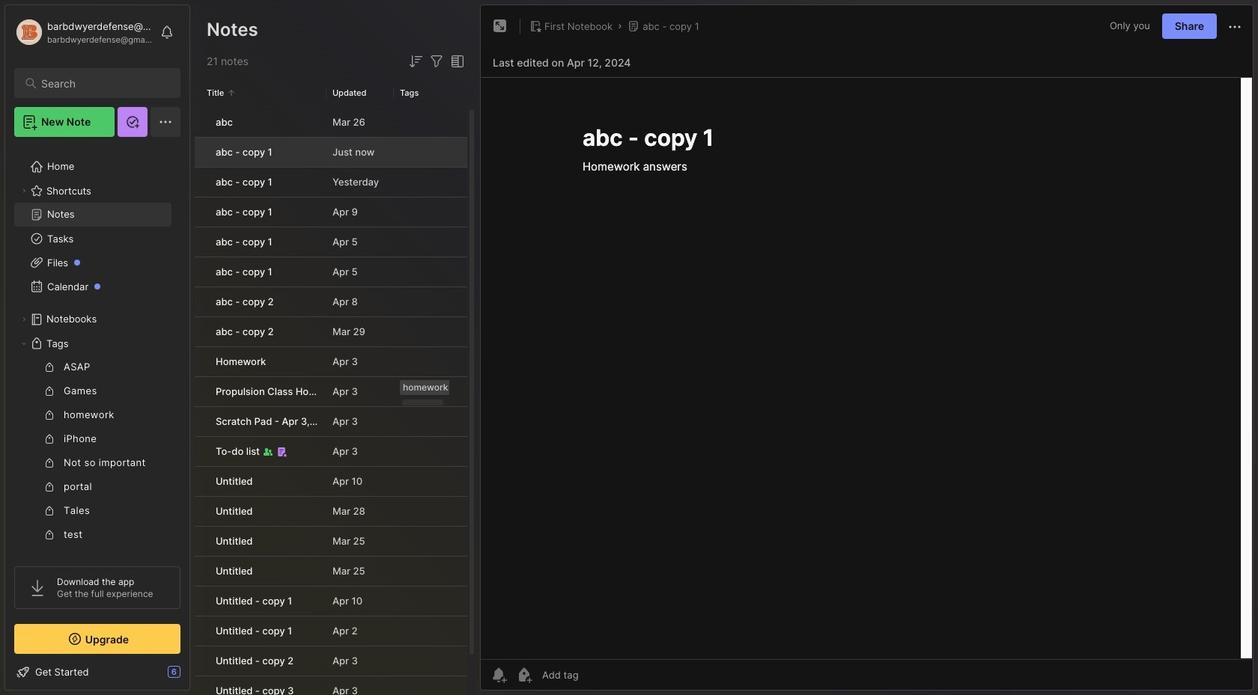 Task type: vqa. For each thing, say whether or not it's contained in the screenshot.
17th cell from the bottom of the page
yes



Task type: locate. For each thing, give the bounding box(es) containing it.
group
[[14, 356, 171, 619]]

14 cell from the top
[[195, 497, 207, 526]]

2 cell from the top
[[195, 138, 207, 167]]

5 cell from the top
[[195, 228, 207, 257]]

cell
[[195, 108, 207, 137], [195, 138, 207, 167], [195, 168, 207, 197], [195, 198, 207, 227], [195, 228, 207, 257], [195, 258, 207, 287], [195, 288, 207, 317], [195, 318, 207, 347], [195, 347, 207, 377], [195, 377, 207, 407], [195, 407, 207, 437], [195, 437, 207, 467], [195, 467, 207, 496], [195, 497, 207, 526], [195, 527, 207, 556], [195, 557, 207, 586], [195, 587, 207, 616], [195, 617, 207, 646], [195, 647, 207, 676], [195, 677, 207, 696]]

Sort options field
[[407, 52, 425, 70]]

expand note image
[[491, 17, 509, 35]]

tree inside main element
[[5, 146, 189, 676]]

None search field
[[41, 74, 167, 92]]

expand notebooks image
[[19, 315, 28, 324]]

row group
[[195, 108, 467, 696]]

Note Editor text field
[[481, 77, 1253, 660]]

Help and Learning task checklist field
[[5, 660, 189, 684]]

7 cell from the top
[[195, 288, 207, 317]]

16 cell from the top
[[195, 557, 207, 586]]

20 cell from the top
[[195, 677, 207, 696]]

tree
[[5, 146, 189, 676]]

Account field
[[14, 17, 153, 47]]

13 cell from the top
[[195, 467, 207, 496]]

group inside tree
[[14, 356, 171, 619]]

12 cell from the top
[[195, 437, 207, 467]]

main element
[[0, 0, 195, 696]]



Task type: describe. For each thing, give the bounding box(es) containing it.
11 cell from the top
[[195, 407, 207, 437]]

3 cell from the top
[[195, 168, 207, 197]]

10 cell from the top
[[195, 377, 207, 407]]

none search field inside main element
[[41, 74, 167, 92]]

more actions image
[[1226, 18, 1244, 36]]

9 cell from the top
[[195, 347, 207, 377]]

18 cell from the top
[[195, 617, 207, 646]]

Add tag field
[[541, 669, 654, 682]]

add tag image
[[515, 666, 533, 684]]

4 cell from the top
[[195, 198, 207, 227]]

add filters image
[[428, 52, 446, 70]]

click to collapse image
[[189, 668, 200, 686]]

19 cell from the top
[[195, 647, 207, 676]]

note window element
[[480, 4, 1254, 695]]

Search text field
[[41, 76, 167, 91]]

More actions field
[[1226, 17, 1244, 36]]

Add filters field
[[428, 52, 446, 70]]

1 cell from the top
[[195, 108, 207, 137]]

17 cell from the top
[[195, 587, 207, 616]]

15 cell from the top
[[195, 527, 207, 556]]

View options field
[[446, 52, 467, 70]]

8 cell from the top
[[195, 318, 207, 347]]

add a reminder image
[[490, 666, 508, 684]]

6 cell from the top
[[195, 258, 207, 287]]

expand tags image
[[19, 339, 28, 348]]



